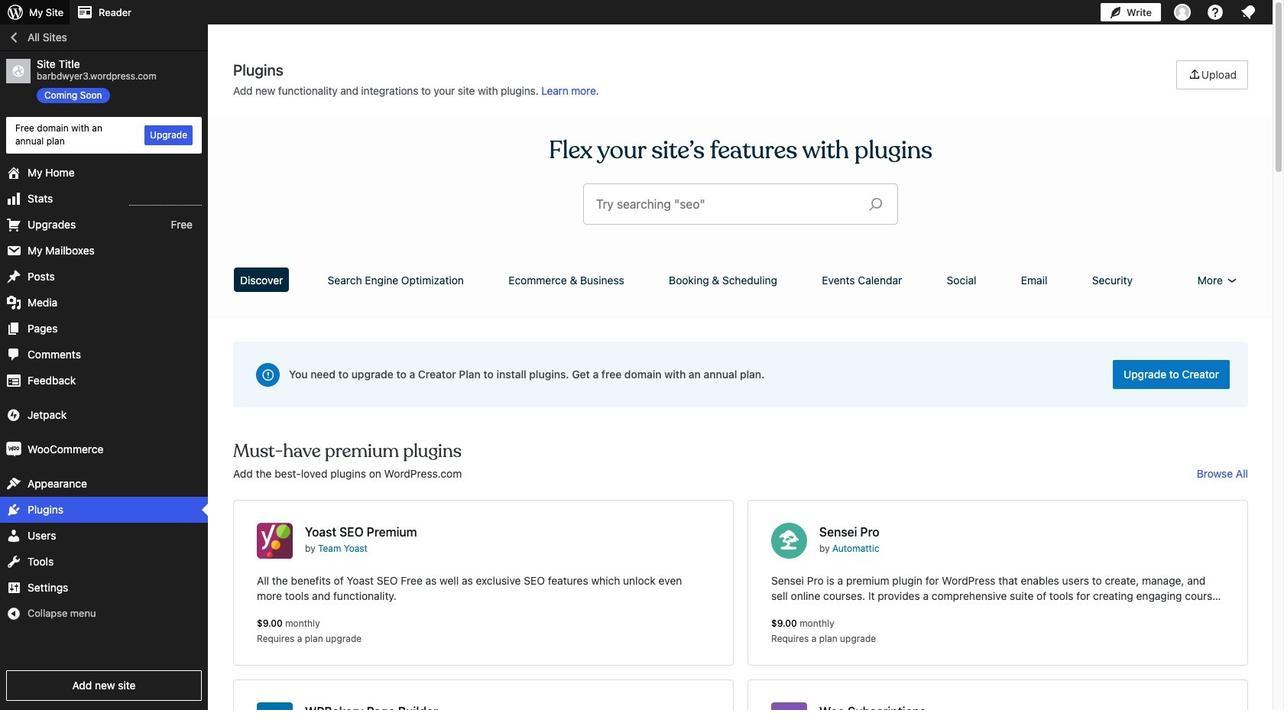 Task type: locate. For each thing, give the bounding box(es) containing it.
2 img image from the top
[[6, 442, 21, 457]]

img image
[[6, 407, 21, 422], [6, 442, 21, 457]]

1 vertical spatial img image
[[6, 442, 21, 457]]

0 horizontal spatial plugin icon image
[[257, 523, 293, 559]]

plugin icon image
[[257, 523, 293, 559], [771, 523, 807, 559]]

0 vertical spatial img image
[[6, 407, 21, 422]]

help image
[[1206, 3, 1225, 21]]

1 img image from the top
[[6, 407, 21, 422]]

1 horizontal spatial plugin icon image
[[771, 523, 807, 559]]

open search image
[[857, 193, 895, 215]]

main content
[[228, 60, 1254, 710]]

None search field
[[584, 184, 898, 224]]

Search search field
[[596, 184, 857, 224]]



Task type: describe. For each thing, give the bounding box(es) containing it.
my profile image
[[1174, 4, 1191, 21]]

highest hourly views 0 image
[[129, 195, 202, 205]]

2 plugin icon image from the left
[[771, 523, 807, 559]]

manage your notifications image
[[1239, 3, 1258, 21]]

1 plugin icon image from the left
[[257, 523, 293, 559]]



Task type: vqa. For each thing, say whether or not it's contained in the screenshot.
PLUGIN ICON
yes



